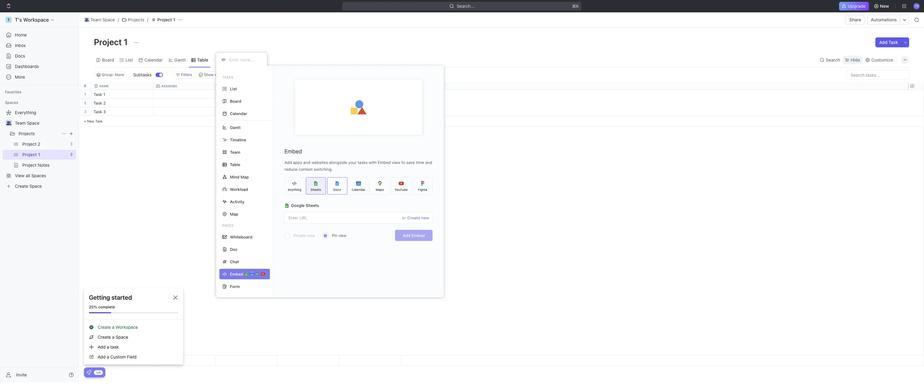 Task type: describe. For each thing, give the bounding box(es) containing it.
spaces
[[5, 100, 18, 105]]

search button
[[818, 56, 842, 64]]

#
[[84, 84, 86, 88]]

0 vertical spatial create
[[408, 216, 420, 221]]

mind
[[230, 175, 239, 180]]

gantt link
[[173, 56, 186, 64]]

show closed
[[204, 73, 227, 77]]

private
[[294, 234, 306, 238]]

add for add apps and websites alongside your tasks with embed view to save time and reduce context switching.
[[285, 160, 292, 165]]

to do for task 3
[[219, 110, 230, 114]]

task
[[110, 345, 119, 350]]

upgrade
[[848, 3, 866, 9]]

to do for ‎task 2
[[219, 101, 230, 105]]

row group containing 1 2 3
[[79, 90, 91, 127]]

task for add task
[[889, 40, 898, 45]]

automations
[[871, 17, 897, 22]]

do for ‎task 2
[[225, 101, 230, 105]]

row inside grid
[[91, 82, 401, 90]]

google sheets
[[291, 203, 319, 208]]

new button
[[872, 1, 893, 11]]

project inside project 1 link
[[157, 17, 172, 22]]

tasks
[[222, 75, 233, 79]]

home
[[15, 32, 27, 38]]

docs link
[[2, 51, 76, 61]]

1 horizontal spatial docs
[[333, 188, 341, 192]]

docs inside 'sidebar' navigation
[[15, 53, 25, 59]]

maps
[[376, 188, 384, 192]]

customize
[[872, 57, 893, 62]]

pin view
[[332, 234, 346, 238]]

1 horizontal spatial user group image
[[85, 18, 89, 21]]

workspace
[[116, 325, 138, 330]]

dashboards link
[[2, 62, 76, 72]]

1 vertical spatial sheets
[[306, 203, 319, 208]]

0 vertical spatial embed
[[285, 148, 302, 155]]

create for create a space
[[98, 335, 111, 340]]

to do cell for ‎task 1
[[215, 90, 277, 99]]

add for add a custom field
[[98, 355, 106, 360]]

pin
[[332, 234, 337, 238]]

1 2 3
[[84, 92, 86, 114]]

view for pin view
[[339, 234, 346, 238]]

new for new task
[[87, 119, 94, 123]]

0 vertical spatial project 1
[[157, 17, 175, 22]]

sidebar navigation
[[0, 12, 79, 383]]

space inside 'sidebar' navigation
[[27, 121, 39, 126]]

1 horizontal spatial projects
[[128, 17, 144, 22]]

1 vertical spatial list
[[230, 86, 237, 91]]

complete
[[98, 305, 115, 310]]

to for ‎task 2
[[219, 101, 224, 105]]

0 vertical spatial gantt
[[174, 57, 186, 62]]

switching.
[[314, 167, 333, 172]]

started
[[112, 294, 132, 302]]

1 vertical spatial map
[[230, 212, 238, 217]]

custom
[[110, 355, 126, 360]]

workload
[[230, 187, 248, 192]]

team space inside 'tree'
[[15, 121, 39, 126]]

to do cell for task 3
[[215, 108, 277, 116]]

1 vertical spatial calendar
[[230, 111, 247, 116]]

‎task 2
[[94, 101, 106, 106]]

task 3
[[94, 109, 106, 114]]

inbox link
[[2, 41, 76, 51]]

2 for 1
[[84, 101, 86, 105]]

add apps and websites alongside your tasks with embed view to save time and reduce context switching.
[[285, 160, 432, 172]]

a for workspace
[[112, 325, 114, 330]]

alongside
[[329, 160, 347, 165]]

2 horizontal spatial space
[[116, 335, 128, 340]]

add task
[[880, 40, 898, 45]]

customize button
[[864, 56, 895, 64]]

do for task 3
[[225, 110, 230, 114]]

view
[[224, 57, 234, 62]]

hide
[[851, 57, 860, 62]]

to for task 3
[[219, 110, 224, 114]]

form
[[230, 284, 240, 289]]

getting
[[89, 294, 110, 302]]

create a workspace
[[98, 325, 138, 330]]

time
[[416, 160, 424, 165]]

youtube
[[395, 188, 408, 192]]

invite
[[16, 373, 27, 378]]

row group containing ‎task 1
[[91, 90, 401, 127]]

table link
[[196, 56, 208, 64]]

embed inside 'add embed' button
[[412, 233, 425, 238]]

add for add embed
[[403, 233, 411, 238]]

list link
[[124, 56, 133, 64]]

subtasks button
[[131, 70, 156, 80]]

a for custom
[[107, 355, 109, 360]]

doc
[[230, 247, 238, 252]]

1 vertical spatial board
[[230, 99, 241, 104]]

0 vertical spatial team space
[[91, 17, 115, 22]]

⌘k
[[572, 3, 579, 9]]

apps
[[293, 160, 302, 165]]

context
[[299, 167, 313, 172]]

show
[[204, 73, 214, 77]]

0 vertical spatial table
[[197, 57, 208, 62]]

0 vertical spatial space
[[102, 17, 115, 22]]

add a custom field
[[98, 355, 137, 360]]

closed
[[215, 73, 227, 77]]

show closed button
[[196, 71, 230, 79]]

favorites button
[[2, 89, 24, 96]]

1 horizontal spatial team space link
[[83, 16, 117, 24]]

1/4
[[96, 371, 101, 375]]

tree inside 'sidebar' navigation
[[2, 108, 76, 192]]

favorites
[[5, 90, 21, 95]]

view button
[[216, 53, 236, 67]]

search...
[[457, 3, 475, 9]]

0 vertical spatial map
[[241, 175, 249, 180]]

reduce
[[285, 167, 298, 172]]

home link
[[2, 30, 76, 40]]

calendar link
[[143, 56, 163, 64]]

whiteboard
[[230, 235, 252, 240]]

2 vertical spatial calendar
[[352, 188, 366, 192]]

add embed button
[[395, 230, 433, 241]]



Task type: locate. For each thing, give the bounding box(es) containing it.
new for new
[[880, 3, 889, 9]]

press space to select this row. row containing 2
[[79, 99, 91, 108]]

25% complete
[[89, 305, 115, 310]]

2 and from the left
[[425, 160, 432, 165]]

2 horizontal spatial view
[[392, 160, 400, 165]]

add a task
[[98, 345, 119, 350]]

task up customize
[[889, 40, 898, 45]]

a for space
[[112, 335, 114, 340]]

2 to do cell from the top
[[215, 99, 277, 107]]

chat
[[230, 260, 239, 265]]

user group image inside 'tree'
[[6, 122, 11, 125]]

task down task 3 at the left top of the page
[[95, 119, 103, 123]]

0 horizontal spatial view
[[307, 234, 315, 238]]

grid containing ‎task 1
[[79, 82, 924, 367]]

task inside 'add task' button
[[889, 40, 898, 45]]

field
[[127, 355, 137, 360]]

1 vertical spatial task
[[94, 109, 102, 114]]

2 vertical spatial to do cell
[[215, 108, 277, 116]]

press space to select this row. row containing ‎task 2
[[91, 99, 401, 108]]

projects
[[128, 17, 144, 22], [19, 131, 35, 136]]

calendar up timeline
[[230, 111, 247, 116]]

1 horizontal spatial and
[[425, 160, 432, 165]]

0 horizontal spatial new
[[87, 119, 94, 123]]

2 vertical spatial space
[[116, 335, 128, 340]]

1 vertical spatial team space link
[[15, 118, 75, 128]]

0 horizontal spatial space
[[27, 121, 39, 126]]

row
[[91, 82, 401, 90]]

sheets
[[311, 188, 321, 192], [306, 203, 319, 208]]

25%
[[89, 305, 97, 310]]

google
[[291, 203, 305, 208]]

inbox
[[15, 43, 26, 48]]

and right time
[[425, 160, 432, 165]]

press space to select this row. row containing 3
[[79, 108, 91, 116]]

board link
[[101, 56, 114, 64]]

to do
[[219, 93, 230, 97], [219, 101, 230, 105], [219, 110, 230, 114]]

1 do from the top
[[225, 93, 230, 97]]

calendar
[[145, 57, 163, 62], [230, 111, 247, 116], [352, 188, 366, 192]]

tasks
[[358, 160, 368, 165]]

‎task for ‎task 1
[[94, 92, 102, 97]]

2 inside the "1 2 3"
[[84, 101, 86, 105]]

1 vertical spatial docs
[[333, 188, 341, 192]]

2 inside press space to select this row. row
[[103, 101, 106, 106]]

table up mind
[[230, 162, 240, 167]]

add for add task
[[880, 40, 888, 45]]

your
[[348, 160, 357, 165]]

new up automations
[[880, 3, 889, 9]]

3 left task 3 at the left top of the page
[[84, 110, 86, 114]]

3 to do cell from the top
[[215, 108, 277, 116]]

figma
[[418, 188, 427, 192]]

0 horizontal spatial team space link
[[15, 118, 75, 128]]

2 / from the left
[[147, 17, 148, 22]]

2 vertical spatial team
[[230, 150, 240, 155]]

‎task up ‎task 2
[[94, 92, 102, 97]]

0 vertical spatial to do cell
[[215, 90, 277, 99]]

team space link
[[83, 16, 117, 24], [15, 118, 75, 128]]

0 vertical spatial calendar
[[145, 57, 163, 62]]

calendar up subtasks "button"
[[145, 57, 163, 62]]

view left "save"
[[392, 160, 400, 165]]

a left task
[[107, 345, 109, 350]]

a
[[112, 325, 114, 330], [112, 335, 114, 340], [107, 345, 109, 350], [107, 355, 109, 360]]

new inside button
[[880, 3, 889, 9]]

add down "add a task"
[[98, 355, 106, 360]]

2 vertical spatial do
[[225, 110, 230, 114]]

new
[[880, 3, 889, 9], [87, 119, 94, 123]]

1 horizontal spatial view
[[339, 234, 346, 238]]

close image
[[173, 296, 178, 300]]

1 vertical spatial team space
[[15, 121, 39, 126]]

add
[[880, 40, 888, 45], [285, 160, 292, 165], [403, 233, 411, 238], [98, 345, 106, 350], [98, 355, 106, 360]]

upgrade link
[[840, 2, 869, 11]]

pages
[[222, 224, 234, 228]]

2 vertical spatial create
[[98, 335, 111, 340]]

a down "add a task"
[[107, 355, 109, 360]]

0 vertical spatial list
[[126, 57, 133, 62]]

calendar left maps
[[352, 188, 366, 192]]

3 to do from the top
[[219, 110, 230, 114]]

0 vertical spatial projects link
[[120, 16, 146, 24]]

tree containing team space
[[2, 108, 76, 192]]

a up create a space
[[112, 325, 114, 330]]

grid
[[79, 82, 924, 367]]

1 vertical spatial new
[[87, 119, 94, 123]]

websites
[[311, 160, 328, 165]]

projects link
[[120, 16, 146, 24], [19, 129, 59, 139]]

view inside add apps and websites alongside your tasks with embed view to save time and reduce context switching.
[[392, 160, 400, 165]]

search
[[826, 57, 840, 62]]

automations button
[[868, 15, 900, 24]]

board down tasks
[[230, 99, 241, 104]]

Search tasks... text field
[[847, 70, 909, 80]]

team inside 'tree'
[[15, 121, 26, 126]]

map down activity
[[230, 212, 238, 217]]

create a space
[[98, 335, 128, 340]]

getting started
[[89, 294, 132, 302]]

or
[[402, 216, 406, 221]]

add left task
[[98, 345, 106, 350]]

do
[[225, 93, 230, 97], [225, 101, 230, 105], [225, 110, 230, 114]]

1 horizontal spatial map
[[241, 175, 249, 180]]

‎task
[[94, 92, 102, 97], [94, 101, 102, 106]]

2 ‎task from the top
[[94, 101, 102, 106]]

add task button
[[876, 38, 902, 47]]

1 horizontal spatial 3
[[103, 109, 106, 114]]

hide button
[[844, 56, 862, 64]]

2 up task 3 at the left top of the page
[[103, 101, 106, 106]]

add up reduce at left
[[285, 160, 292, 165]]

0 vertical spatial sheets
[[311, 188, 321, 192]]

team
[[91, 17, 101, 22], [15, 121, 26, 126], [230, 150, 240, 155]]

press space to select this row. row
[[79, 90, 91, 99], [91, 90, 401, 100], [79, 99, 91, 108], [91, 99, 401, 108], [79, 108, 91, 116], [91, 108, 401, 117], [91, 356, 401, 367]]

embed down or create new
[[412, 233, 425, 238]]

task for new task
[[95, 119, 103, 123]]

new task
[[87, 119, 103, 123]]

press space to select this row. row containing 1
[[79, 90, 91, 99]]

1 horizontal spatial list
[[230, 86, 237, 91]]

task
[[889, 40, 898, 45], [94, 109, 102, 114], [95, 119, 103, 123]]

‎task 1
[[94, 92, 105, 97]]

1 horizontal spatial calendar
[[230, 111, 247, 116]]

project 1 link
[[150, 16, 177, 24]]

2 vertical spatial embed
[[412, 233, 425, 238]]

1 vertical spatial space
[[27, 121, 39, 126]]

a for task
[[107, 345, 109, 350]]

to do cell for ‎task 2
[[215, 99, 277, 107]]

1 horizontal spatial project
[[157, 17, 172, 22]]

0 horizontal spatial docs
[[15, 53, 25, 59]]

row group
[[79, 90, 91, 127], [91, 90, 401, 127], [909, 90, 924, 127], [909, 356, 924, 366]]

1 vertical spatial project
[[94, 37, 122, 47]]

0 horizontal spatial /
[[118, 17, 119, 22]]

0 vertical spatial user group image
[[85, 18, 89, 21]]

3 down ‎task 2
[[103, 109, 106, 114]]

private view
[[294, 234, 315, 238]]

0 horizontal spatial gantt
[[174, 57, 186, 62]]

1 horizontal spatial board
[[230, 99, 241, 104]]

0 horizontal spatial calendar
[[145, 57, 163, 62]]

1 to do from the top
[[219, 93, 230, 97]]

sheets right google on the bottom left of page
[[306, 203, 319, 208]]

press space to select this row. row containing task 3
[[91, 108, 401, 117]]

map right mind
[[241, 175, 249, 180]]

1 inside press space to select this row. row
[[103, 92, 105, 97]]

0 horizontal spatial team space
[[15, 121, 39, 126]]

mind map
[[230, 175, 249, 180]]

1 vertical spatial gantt
[[230, 125, 241, 130]]

add up customize
[[880, 40, 888, 45]]

1 and from the left
[[303, 160, 310, 165]]

onboarding checklist button image
[[86, 371, 91, 376]]

2 left ‎task 2
[[84, 101, 86, 105]]

embed right with
[[378, 160, 391, 165]]

user group image
[[85, 18, 89, 21], [6, 122, 11, 125]]

2 for ‎task
[[103, 101, 106, 106]]

docs down alongside
[[333, 188, 341, 192]]

0 horizontal spatial 3
[[84, 110, 86, 114]]

create up create a space
[[98, 325, 111, 330]]

to inside add apps and websites alongside your tasks with embed view to save time and reduce context switching.
[[402, 160, 405, 165]]

0 horizontal spatial project
[[94, 37, 122, 47]]

2 vertical spatial to do
[[219, 110, 230, 114]]

1 vertical spatial to do cell
[[215, 99, 277, 107]]

1 vertical spatial project 1
[[94, 37, 130, 47]]

3 do from the top
[[225, 110, 230, 114]]

map
[[241, 175, 249, 180], [230, 212, 238, 217]]

Enter URL text field
[[285, 213, 402, 224]]

1 horizontal spatial new
[[880, 3, 889, 9]]

to do cell
[[215, 90, 277, 99], [215, 99, 277, 107], [215, 108, 277, 116]]

3
[[103, 109, 106, 114], [84, 110, 86, 114]]

do for ‎task 1
[[225, 93, 230, 97]]

0 horizontal spatial table
[[197, 57, 208, 62]]

1 to do cell from the top
[[215, 90, 277, 99]]

table
[[197, 57, 208, 62], [230, 162, 240, 167]]

‎task for ‎task 2
[[94, 101, 102, 106]]

add down or
[[403, 233, 411, 238]]

1 vertical spatial table
[[230, 162, 240, 167]]

dashboards
[[15, 64, 39, 69]]

with
[[369, 160, 377, 165]]

0 horizontal spatial projects link
[[19, 129, 59, 139]]

0 vertical spatial projects
[[128, 17, 144, 22]]

board left list link
[[102, 57, 114, 62]]

1 horizontal spatial /
[[147, 17, 148, 22]]

view right "pin"
[[339, 234, 346, 238]]

task down ‎task 2
[[94, 109, 102, 114]]

2 horizontal spatial team
[[230, 150, 240, 155]]

2 horizontal spatial embed
[[412, 233, 425, 238]]

share
[[850, 17, 862, 22]]

subtasks
[[133, 72, 152, 77]]

gantt
[[174, 57, 186, 62], [230, 125, 241, 130]]

sheets up google sheets
[[311, 188, 321, 192]]

0 horizontal spatial user group image
[[6, 122, 11, 125]]

space
[[102, 17, 115, 22], [27, 121, 39, 126], [116, 335, 128, 340]]

project
[[157, 17, 172, 22], [94, 37, 122, 47]]

1 / from the left
[[118, 17, 119, 22]]

to do for ‎task 1
[[219, 93, 230, 97]]

1 horizontal spatial projects link
[[120, 16, 146, 24]]

1 horizontal spatial 2
[[103, 101, 106, 106]]

0 vertical spatial new
[[880, 3, 889, 9]]

1 vertical spatial projects
[[19, 131, 35, 136]]

1 ‎task from the top
[[94, 92, 102, 97]]

list up subtasks "button"
[[126, 57, 133, 62]]

save
[[406, 160, 415, 165]]

1 horizontal spatial team space
[[91, 17, 115, 22]]

1 vertical spatial ‎task
[[94, 101, 102, 106]]

2 vertical spatial task
[[95, 119, 103, 123]]

gantt left table link
[[174, 57, 186, 62]]

Enter name... field
[[228, 57, 262, 63]]

0 horizontal spatial map
[[230, 212, 238, 217]]

0 vertical spatial ‎task
[[94, 92, 102, 97]]

docs down inbox
[[15, 53, 25, 59]]

1 horizontal spatial table
[[230, 162, 240, 167]]

1 vertical spatial create
[[98, 325, 111, 330]]

0 horizontal spatial and
[[303, 160, 310, 165]]

1 vertical spatial user group image
[[6, 122, 11, 125]]

1 inside the "1 2 3"
[[84, 92, 86, 96]]

timeline
[[230, 137, 246, 142]]

embed up apps at the top left
[[285, 148, 302, 155]]

1 vertical spatial embed
[[378, 160, 391, 165]]

‎task down ‎task 1
[[94, 101, 102, 106]]

0 vertical spatial project
[[157, 17, 172, 22]]

activity
[[230, 199, 245, 204]]

new down task 3 at the left top of the page
[[87, 119, 94, 123]]

team space link inside 'tree'
[[15, 118, 75, 128]]

create for create a workspace
[[98, 325, 111, 330]]

view
[[392, 160, 400, 165], [307, 234, 315, 238], [339, 234, 346, 238]]

press space to select this row. row containing ‎task 1
[[91, 90, 401, 100]]

new
[[421, 216, 429, 221]]

add for add a task
[[98, 345, 106, 350]]

1 horizontal spatial space
[[102, 17, 115, 22]]

task inside press space to select this row. row
[[94, 109, 102, 114]]

2 to do from the top
[[219, 101, 230, 105]]

0 horizontal spatial list
[[126, 57, 133, 62]]

1 horizontal spatial team
[[91, 17, 101, 22]]

add embed
[[403, 233, 425, 238]]

0 vertical spatial board
[[102, 57, 114, 62]]

1 horizontal spatial gantt
[[230, 125, 241, 130]]

0 vertical spatial docs
[[15, 53, 25, 59]]

1 vertical spatial do
[[225, 101, 230, 105]]

view button
[[216, 56, 236, 64]]

create right or
[[408, 216, 420, 221]]

view for private view
[[307, 234, 315, 238]]

0 vertical spatial task
[[889, 40, 898, 45]]

create up "add a task"
[[98, 335, 111, 340]]

tree
[[2, 108, 76, 192]]

0 horizontal spatial board
[[102, 57, 114, 62]]

anything
[[288, 188, 301, 192]]

table up show
[[197, 57, 208, 62]]

embed inside add apps and websites alongside your tasks with embed view to save time and reduce context switching.
[[378, 160, 391, 165]]

2 do from the top
[[225, 101, 230, 105]]

1 vertical spatial projects link
[[19, 129, 59, 139]]

docs
[[15, 53, 25, 59], [333, 188, 341, 192]]

board
[[102, 57, 114, 62], [230, 99, 241, 104]]

view right private on the left bottom of page
[[307, 234, 315, 238]]

0 horizontal spatial embed
[[285, 148, 302, 155]]

gantt up timeline
[[230, 125, 241, 130]]

a up task
[[112, 335, 114, 340]]

projects inside 'tree'
[[19, 131, 35, 136]]

or create new
[[402, 216, 429, 221]]

project 1
[[157, 17, 175, 22], [94, 37, 130, 47]]

1 horizontal spatial project 1
[[157, 17, 175, 22]]

to for ‎task 1
[[219, 93, 224, 97]]

0 horizontal spatial 2
[[84, 101, 86, 105]]

onboarding checklist button element
[[86, 371, 91, 376]]

2 horizontal spatial calendar
[[352, 188, 366, 192]]

add inside add apps and websites alongside your tasks with embed view to save time and reduce context switching.
[[285, 160, 292, 165]]

list down tasks
[[230, 86, 237, 91]]

0 horizontal spatial projects
[[19, 131, 35, 136]]

1 horizontal spatial embed
[[378, 160, 391, 165]]

and up 'context'
[[303, 160, 310, 165]]

cell
[[153, 90, 215, 99], [277, 90, 339, 99], [153, 99, 215, 107], [277, 99, 339, 107], [153, 108, 215, 116], [277, 108, 339, 116]]

0 vertical spatial to do
[[219, 93, 230, 97]]



Task type: vqa. For each thing, say whether or not it's contained in the screenshot.
business time Image
no



